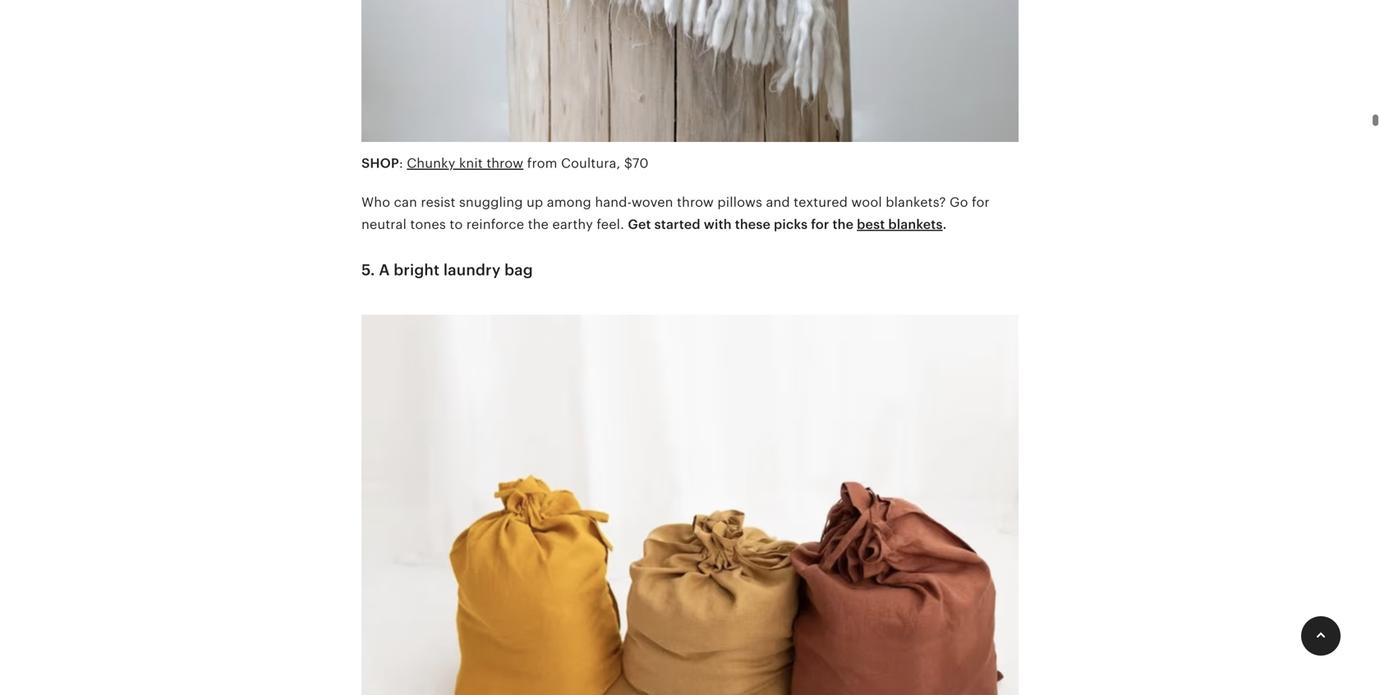 Task type: vqa. For each thing, say whether or not it's contained in the screenshot.
1st the the from the left
yes



Task type: locate. For each thing, give the bounding box(es) containing it.
textured
[[794, 195, 848, 210]]

get
[[628, 217, 651, 232]]

chunky
[[407, 156, 455, 171]]

the left best
[[833, 217, 854, 232]]

1 vertical spatial throw
[[677, 195, 714, 210]]

1 horizontal spatial for
[[972, 195, 990, 210]]

get started with these picks for the best blankets .
[[628, 217, 947, 232]]

blankets?
[[886, 195, 946, 210]]

throw right knit
[[487, 156, 523, 171]]

started
[[654, 217, 701, 232]]

throw inside who can resist snuggling up among hand-woven throw pillows and textured wool blankets? go for neutral tones to reinforce the earthy feel.
[[677, 195, 714, 210]]

0 horizontal spatial for
[[811, 217, 829, 232]]

a
[[379, 262, 390, 279]]

best
[[857, 217, 885, 232]]

1 the from the left
[[528, 217, 549, 232]]

5. a bright laundry bag
[[361, 262, 533, 279]]

blankets
[[888, 217, 943, 232]]

go
[[950, 195, 968, 210]]

shop : chunky knit throw from coultura, $70
[[361, 156, 649, 171]]

earthy
[[552, 217, 593, 232]]

the down up
[[528, 217, 549, 232]]

for down textured
[[811, 217, 829, 232]]

the
[[528, 217, 549, 232], [833, 217, 854, 232]]

to
[[450, 217, 463, 232]]

throw
[[487, 156, 523, 171], [677, 195, 714, 210]]

knit
[[459, 156, 483, 171]]

for inside who can resist snuggling up among hand-woven throw pillows and textured wool blankets? go for neutral tones to reinforce the earthy feel.
[[972, 195, 990, 210]]

these
[[735, 217, 771, 232]]

and
[[766, 195, 790, 210]]

laundry
[[444, 262, 501, 279]]

among
[[547, 195, 591, 210]]

neutral
[[361, 217, 407, 232]]

1 horizontal spatial the
[[833, 217, 854, 232]]

2 the from the left
[[833, 217, 854, 232]]

0 horizontal spatial throw
[[487, 156, 523, 171]]

reinforce
[[466, 217, 524, 232]]

for right go
[[972, 195, 990, 210]]

practical wedding registry ideas - hand knit wool throw blanket image
[[361, 0, 1019, 153]]

bright
[[394, 262, 440, 279]]

for
[[972, 195, 990, 210], [811, 217, 829, 232]]

from
[[527, 156, 557, 171]]

0 vertical spatial for
[[972, 195, 990, 210]]

shop
[[361, 156, 399, 171]]

the inside who can resist snuggling up among hand-woven throw pillows and textured wool blankets? go for neutral tones to reinforce the earthy feel.
[[528, 217, 549, 232]]

throw up started
[[677, 195, 714, 210]]

0 horizontal spatial the
[[528, 217, 549, 232]]

1 horizontal spatial throw
[[677, 195, 714, 210]]

pillows
[[718, 195, 762, 210]]

up
[[527, 195, 543, 210]]

5.
[[361, 262, 375, 279]]



Task type: describe. For each thing, give the bounding box(es) containing it.
1 vertical spatial for
[[811, 217, 829, 232]]

feel.
[[597, 217, 624, 232]]

0 vertical spatial throw
[[487, 156, 523, 171]]

woven
[[632, 195, 673, 210]]

hand-
[[595, 195, 632, 210]]

bag
[[504, 262, 533, 279]]

who
[[361, 195, 390, 210]]

$70
[[624, 156, 649, 171]]

chunky knit throw link
[[407, 156, 523, 171]]

best wedding registry gift ideas - linen laundry storage bags image
[[361, 305, 1019, 696]]

snuggling
[[459, 195, 523, 210]]

can
[[394, 195, 417, 210]]

with
[[704, 217, 732, 232]]

best blankets link
[[857, 217, 943, 232]]

tones
[[410, 217, 446, 232]]

wool
[[851, 195, 882, 210]]

picks
[[774, 217, 808, 232]]

who can resist snuggling up among hand-woven throw pillows and textured wool blankets? go for neutral tones to reinforce the earthy feel.
[[361, 195, 990, 232]]

resist
[[421, 195, 456, 210]]

:
[[399, 156, 403, 171]]

.
[[943, 217, 947, 232]]

coultura,
[[561, 156, 621, 171]]



